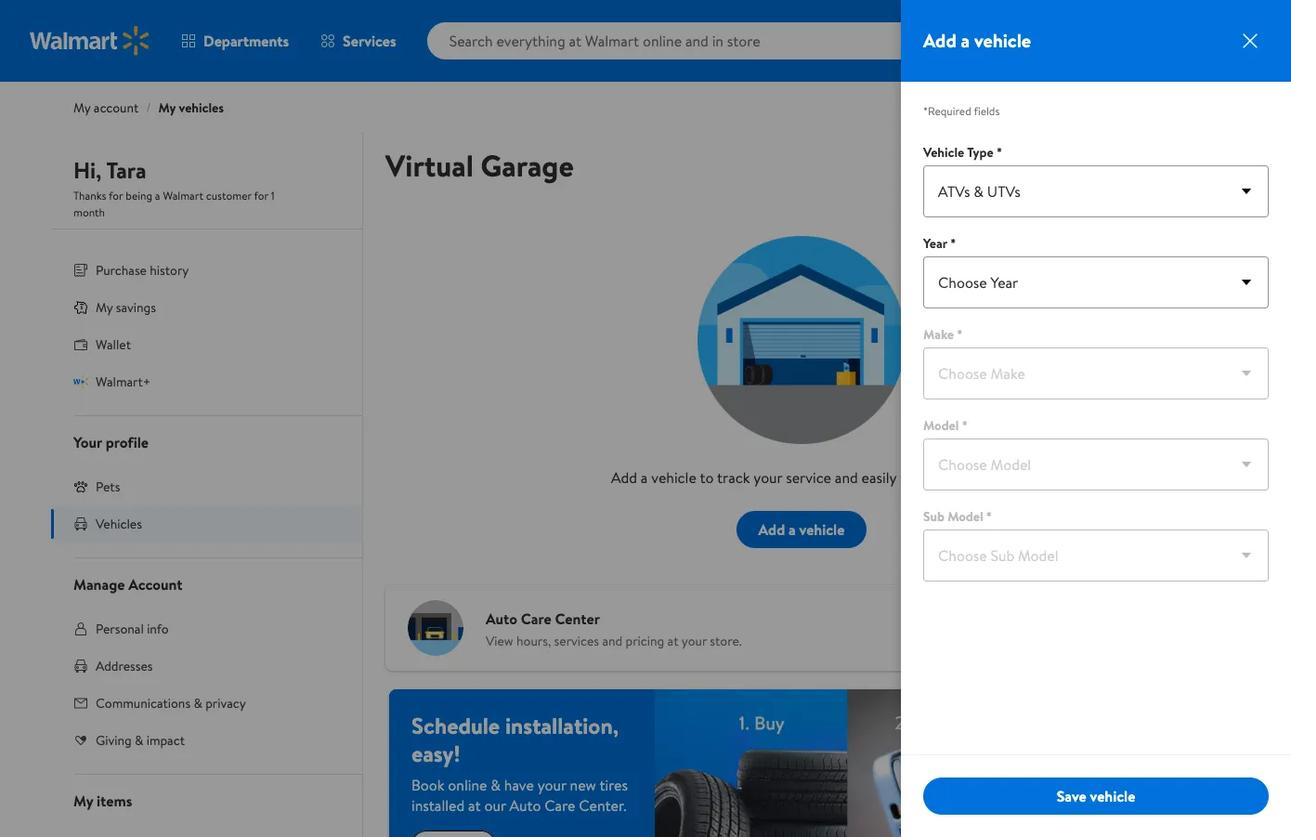 Task type: vqa. For each thing, say whether or not it's contained in the screenshot.
Step
no



Task type: locate. For each thing, give the bounding box(es) containing it.
at left our
[[468, 795, 481, 816]]

* right year
[[951, 234, 956, 253]]

auto right our
[[510, 795, 541, 816]]

your right track
[[754, 467, 783, 488]]

hours,
[[517, 632, 551, 650]]

1 horizontal spatial add a vehicle
[[923, 28, 1031, 53]]

0 horizontal spatial &
[[135, 731, 143, 750]]

1 vertical spatial care
[[545, 795, 576, 816]]

*
[[997, 143, 1002, 162], [951, 234, 956, 253], [957, 325, 963, 344], [962, 416, 968, 435], [986, 507, 992, 526]]

schedule installation, easy! book online & have your new tires installed at our auto care center.
[[412, 710, 628, 816]]

pets link
[[51, 468, 362, 505]]

add left to
[[611, 467, 637, 488]]

vehicle inside button
[[1090, 786, 1136, 806]]

items
[[97, 791, 132, 811]]

type
[[967, 143, 994, 162]]

a up *required fields
[[961, 28, 970, 53]]

at right pricing
[[668, 632, 679, 650]]

manage account
[[73, 574, 183, 595]]

to
[[700, 467, 714, 488]]

3 icon image from the top
[[73, 479, 88, 494]]

garage
[[481, 145, 574, 186]]

2 vertical spatial icon image
[[73, 479, 88, 494]]

your profile
[[73, 432, 149, 452]]

model up shop
[[923, 416, 959, 435]]

* up the parts.
[[962, 416, 968, 435]]

0 vertical spatial &
[[194, 694, 202, 713]]

0 horizontal spatial and
[[602, 632, 623, 650]]

1 horizontal spatial and
[[835, 467, 858, 488]]

1 vertical spatial add
[[611, 467, 637, 488]]

1 vertical spatial add a vehicle
[[759, 519, 845, 540]]

care inside auto care center view hours, services and pricing at your store.
[[521, 609, 552, 629]]

my savings
[[96, 298, 156, 317]]

& right giving
[[135, 731, 143, 750]]

fields
[[974, 103, 1000, 119]]

model *
[[923, 416, 968, 435]]

for left being
[[109, 188, 123, 203]]

add down "add a vehicle to track your service and easily shop for parts."
[[759, 519, 785, 540]]

icon image
[[73, 300, 88, 315], [73, 374, 88, 389], [73, 479, 88, 494]]

a down "add a vehicle to track your service and easily shop for parts."
[[789, 519, 796, 540]]

add up *required
[[923, 28, 957, 53]]

0 horizontal spatial at
[[468, 795, 481, 816]]

1 horizontal spatial at
[[668, 632, 679, 650]]

model right sub
[[948, 507, 983, 526]]

care up hours,
[[521, 609, 552, 629]]

a right being
[[155, 188, 160, 203]]

your
[[754, 467, 783, 488], [682, 632, 707, 650], [538, 775, 566, 795]]

and left pricing
[[602, 632, 623, 650]]

0 vertical spatial icon image
[[73, 300, 88, 315]]

2 horizontal spatial &
[[491, 775, 501, 795]]

for
[[109, 188, 123, 203], [254, 188, 268, 203], [934, 467, 953, 488]]

year *
[[923, 234, 956, 253]]

a inside hi, tara thanks for being a walmart customer for 1 month
[[155, 188, 160, 203]]

& left privacy
[[194, 694, 202, 713]]

1 vertical spatial &
[[135, 731, 143, 750]]

1 vertical spatial at
[[468, 795, 481, 816]]

communications & privacy
[[96, 694, 246, 713]]

a
[[961, 28, 970, 53], [155, 188, 160, 203], [641, 467, 648, 488], [789, 519, 796, 540]]

vehicles link
[[51, 505, 362, 543]]

add a vehicle
[[923, 28, 1031, 53], [759, 519, 845, 540]]

addresses
[[96, 657, 153, 675]]

icon image for my savings
[[73, 300, 88, 315]]

virtual
[[386, 145, 474, 186]]

0 horizontal spatial for
[[109, 188, 123, 203]]

personal
[[96, 620, 144, 638]]

auto care center view hours, services and pricing at your store.
[[486, 609, 742, 650]]

2 horizontal spatial your
[[754, 467, 783, 488]]

for left 1
[[254, 188, 268, 203]]

pricing
[[626, 632, 664, 650]]

& for giving
[[135, 731, 143, 750]]

1
[[271, 188, 275, 203]]

my account link
[[73, 98, 139, 117]]

add a vehicle down "add a vehicle to track your service and easily shop for parts."
[[759, 519, 845, 540]]

0 horizontal spatial add a vehicle
[[759, 519, 845, 540]]

0 vertical spatial care
[[521, 609, 552, 629]]

savings
[[116, 298, 156, 317]]

my left savings
[[96, 298, 113, 317]]

model
[[923, 416, 959, 435], [948, 507, 983, 526]]

icon image left my savings
[[73, 300, 88, 315]]

1 vertical spatial auto
[[510, 795, 541, 816]]

my left items
[[73, 791, 93, 811]]

your left new
[[538, 775, 566, 795]]

0 vertical spatial your
[[754, 467, 783, 488]]

at
[[668, 632, 679, 650], [468, 795, 481, 816]]

giving
[[96, 731, 132, 750]]

2 vertical spatial &
[[491, 775, 501, 795]]

manage
[[73, 574, 125, 595]]

vehicle right save
[[1090, 786, 1136, 806]]

easy!
[[412, 738, 460, 769]]

0 vertical spatial at
[[668, 632, 679, 650]]

& left 'have'
[[491, 775, 501, 795]]

year
[[923, 234, 947, 253]]

* right make on the right of the page
[[957, 325, 963, 344]]

vehicle down service
[[799, 519, 845, 540]]

add a vehicle inside button
[[759, 519, 845, 540]]

auto inside auto care center view hours, services and pricing at your store.
[[486, 609, 517, 629]]

purchase history
[[96, 261, 189, 280]]

for right shop
[[934, 467, 953, 488]]

0 vertical spatial and
[[835, 467, 858, 488]]

your left store.
[[682, 632, 707, 650]]

account
[[128, 574, 183, 595]]

vehicle up fields
[[974, 28, 1031, 53]]

0 vertical spatial add
[[923, 28, 957, 53]]

* for model *
[[962, 416, 968, 435]]

icon image left pets
[[73, 479, 88, 494]]

close dialog image
[[1239, 30, 1262, 52]]

icon image inside my savings link
[[73, 300, 88, 315]]

care
[[521, 609, 552, 629], [545, 795, 576, 816]]

2 vertical spatial your
[[538, 775, 566, 795]]

2 horizontal spatial for
[[934, 467, 953, 488]]

add a vehicle up fields
[[923, 28, 1031, 53]]

communications
[[96, 694, 191, 713]]

2 horizontal spatial add
[[923, 28, 957, 53]]

0 vertical spatial add a vehicle
[[923, 28, 1031, 53]]

1 horizontal spatial &
[[194, 694, 202, 713]]

icon image inside pets link
[[73, 479, 88, 494]]

my items
[[73, 791, 132, 811]]

virtual garage
[[386, 145, 574, 186]]

add a vehicle inside dialog
[[923, 28, 1031, 53]]

care left center.
[[545, 795, 576, 816]]

communications & privacy link
[[51, 685, 362, 722]]

1 icon image from the top
[[73, 300, 88, 315]]

0 horizontal spatial your
[[538, 775, 566, 795]]

&
[[194, 694, 202, 713], [135, 731, 143, 750], [491, 775, 501, 795]]

impact
[[146, 731, 185, 750]]

our
[[484, 795, 506, 816]]

purchase
[[96, 261, 147, 280]]

icon image for pets
[[73, 479, 88, 494]]

hi,
[[73, 154, 102, 186]]

tara
[[106, 154, 146, 186]]

1 vertical spatial icon image
[[73, 374, 88, 389]]

& inside schedule installation, easy! book online & have your new tires installed at our auto care center.
[[491, 775, 501, 795]]

1 horizontal spatial for
[[254, 188, 268, 203]]

vehicles
[[96, 515, 142, 533]]

hi, tara link
[[73, 154, 146, 193]]

auto
[[486, 609, 517, 629], [510, 795, 541, 816]]

privacy
[[205, 694, 246, 713]]

auto inside schedule installation, easy! book online & have your new tires installed at our auto care center.
[[510, 795, 541, 816]]

* for year *
[[951, 234, 956, 253]]

my account / my vehicles
[[73, 98, 224, 117]]

icon image left walmart+
[[73, 374, 88, 389]]

book
[[412, 775, 445, 795]]

* right type
[[997, 143, 1002, 162]]

icon image inside the "walmart+" link
[[73, 374, 88, 389]]

2 vertical spatial add
[[759, 519, 785, 540]]

and left easily
[[835, 467, 858, 488]]

auto up view
[[486, 609, 517, 629]]

my left account
[[73, 98, 91, 117]]

0 vertical spatial auto
[[486, 609, 517, 629]]

& inside 'link'
[[194, 694, 202, 713]]

wallet link
[[51, 326, 362, 363]]

1 horizontal spatial add
[[759, 519, 785, 540]]

parts.
[[957, 467, 992, 488]]

save vehicle
[[1057, 786, 1136, 806]]

hi, tara thanks for being a walmart customer for 1 month
[[73, 154, 275, 220]]

and
[[835, 467, 858, 488], [602, 632, 623, 650]]

your inside schedule installation, easy! book online & have your new tires installed at our auto care center.
[[538, 775, 566, 795]]

1 vertical spatial and
[[602, 632, 623, 650]]

2 icon image from the top
[[73, 374, 88, 389]]

1 vertical spatial your
[[682, 632, 707, 650]]

1 horizontal spatial your
[[682, 632, 707, 650]]

my
[[73, 98, 91, 117], [158, 98, 176, 117], [96, 298, 113, 317], [73, 791, 93, 811]]

a left to
[[641, 467, 648, 488]]

care inside schedule installation, easy! book online & have your new tires installed at our auto care center.
[[545, 795, 576, 816]]

easily
[[862, 467, 897, 488]]

icon image for walmart+
[[73, 374, 88, 389]]



Task type: describe. For each thing, give the bounding box(es) containing it.
my savings link
[[51, 289, 362, 326]]

$79.40
[[1232, 46, 1259, 59]]

walmart image
[[30, 26, 150, 56]]

purchase history link
[[51, 252, 362, 289]]

my for savings
[[96, 298, 113, 317]]

vehicle type *
[[923, 143, 1002, 162]]

sub model *
[[923, 507, 992, 526]]

save vehicle button
[[923, 778, 1269, 815]]

account
[[94, 98, 139, 117]]

giving & impact link
[[51, 722, 362, 759]]

make
[[923, 325, 954, 344]]

info
[[147, 620, 169, 638]]

a inside dialog
[[961, 28, 970, 53]]

pets
[[96, 478, 120, 496]]

schedule
[[412, 710, 500, 741]]

walmart
[[163, 188, 203, 203]]

add inside dialog
[[923, 28, 957, 53]]

center
[[555, 609, 600, 629]]

* for make *
[[957, 325, 963, 344]]

* down the parts.
[[986, 507, 992, 526]]

customer
[[206, 188, 252, 203]]

wallet
[[96, 335, 131, 354]]

store.
[[710, 632, 742, 650]]

8 $79.40
[[1232, 21, 1259, 59]]

profile
[[106, 432, 149, 452]]

being
[[126, 188, 152, 203]]

walmart+
[[96, 373, 151, 391]]

& for communications
[[194, 694, 202, 713]]

/
[[146, 98, 151, 117]]

1 vertical spatial model
[[948, 507, 983, 526]]

personal info link
[[51, 610, 362, 648]]

service
[[786, 467, 831, 488]]

your inside auto care center view hours, services and pricing at your store.
[[682, 632, 707, 650]]

shop
[[900, 467, 931, 488]]

my for items
[[73, 791, 93, 811]]

0 horizontal spatial add
[[611, 467, 637, 488]]

online
[[448, 775, 487, 795]]

walmart+ link
[[51, 363, 362, 400]]

Search search field
[[427, 22, 977, 59]]

at inside auto care center view hours, services and pricing at your store.
[[668, 632, 679, 650]]

add a vehicle button
[[736, 511, 867, 548]]

8
[[1250, 21, 1256, 36]]

add inside button
[[759, 519, 785, 540]]

make *
[[923, 325, 963, 344]]

add a vehicle dialog
[[901, 0, 1291, 837]]

save
[[1057, 786, 1087, 806]]

center.
[[579, 795, 627, 816]]

track
[[717, 467, 750, 488]]

*required fields
[[923, 103, 1000, 119]]

tires
[[600, 775, 628, 795]]

vehicle inside button
[[799, 519, 845, 540]]

installed
[[412, 795, 465, 816]]

at inside schedule installation, easy! book online & have your new tires installed at our auto care center.
[[468, 795, 481, 816]]

sub
[[923, 507, 945, 526]]

vehicle
[[923, 143, 965, 162]]

my right / on the top
[[158, 98, 176, 117]]

installation,
[[505, 710, 619, 741]]

giving & impact
[[96, 731, 185, 750]]

history
[[150, 261, 189, 280]]

my vehicles link
[[158, 98, 224, 117]]

0 vertical spatial model
[[923, 416, 959, 435]]

month
[[73, 204, 105, 220]]

view
[[486, 632, 513, 650]]

Walmart Site-Wide search field
[[427, 22, 977, 59]]

services
[[554, 632, 599, 650]]

your
[[73, 432, 102, 452]]

and inside auto care center view hours, services and pricing at your store.
[[602, 632, 623, 650]]

*required
[[923, 103, 971, 119]]

vehicles
[[179, 98, 224, 117]]

addresses link
[[51, 648, 362, 685]]

thanks
[[73, 188, 106, 203]]

a inside button
[[789, 519, 796, 540]]

add a vehicle to track your service and easily shop for parts.
[[611, 467, 992, 488]]

vehicle left to
[[651, 467, 697, 488]]

my for account
[[73, 98, 91, 117]]

new
[[570, 775, 596, 795]]

have
[[504, 775, 534, 795]]

personal info
[[96, 620, 169, 638]]



